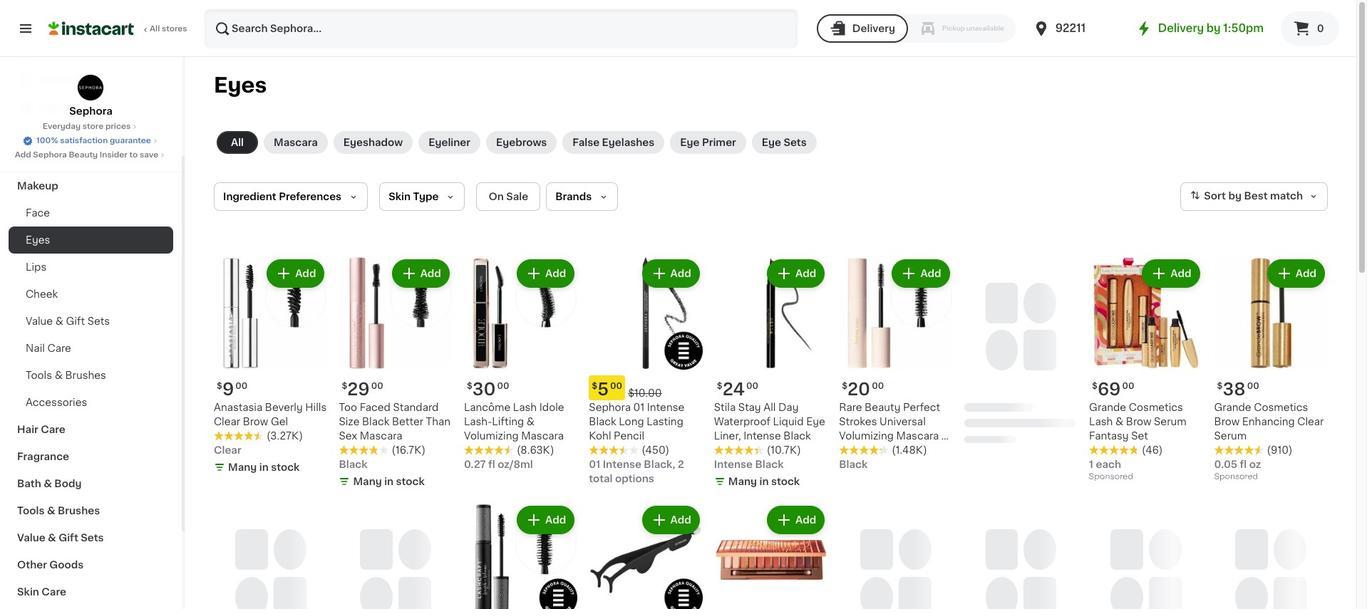 Task type: locate. For each thing, give the bounding box(es) containing it.
anastasia
[[214, 403, 262, 413]]

volumizing down "lash-"
[[464, 432, 519, 442]]

instacart logo image
[[48, 20, 134, 37]]

options
[[615, 474, 654, 484]]

tools down bath
[[17, 506, 45, 516]]

0 vertical spatial tools & brushes
[[26, 371, 106, 381]]

0 horizontal spatial by
[[1207, 23, 1221, 34]]

2 horizontal spatial stock
[[771, 477, 800, 487]]

0 vertical spatial tools & brushes link
[[9, 362, 173, 389]]

care down other goods
[[42, 587, 66, 597]]

volumizing down strokes
[[839, 432, 894, 442]]

$ for 38
[[1217, 382, 1223, 391]]

nail care
[[26, 344, 71, 354]]

6 $ from the left
[[467, 382, 472, 391]]

$ up too
[[342, 382, 347, 391]]

eye
[[680, 138, 700, 148], [762, 138, 781, 148], [806, 417, 825, 427]]

01 down $10.00
[[633, 403, 645, 413]]

sephora down 100%
[[33, 151, 67, 159]]

eye right liquid
[[806, 417, 825, 427]]

skin
[[389, 192, 411, 202], [17, 587, 39, 597]]

$ inside $ 30 00
[[467, 382, 472, 391]]

0 horizontal spatial beauty
[[69, 151, 98, 159]]

0 vertical spatial care
[[47, 344, 71, 354]]

eyes
[[214, 75, 267, 96], [26, 235, 50, 245]]

product group containing 29
[[339, 257, 453, 492]]

0 horizontal spatial serum
[[1154, 417, 1187, 427]]

& inside grande cosmetics lash & brow serum fantasy set
[[1116, 417, 1124, 427]]

00 for 5
[[610, 382, 622, 391]]

stock down (16.7k)
[[396, 477, 425, 487]]

brow for 69
[[1126, 417, 1152, 427]]

black inside rare beauty perfect strokes universal volumizing mascara - black
[[839, 446, 867, 456]]

many down intense black
[[728, 477, 757, 487]]

1 sponsored badge image from the left
[[1089, 473, 1132, 481]]

00 for 69
[[1122, 382, 1135, 391]]

delivery for delivery
[[852, 24, 895, 34]]

delivery for delivery by 1:50pm
[[1158, 23, 1204, 34]]

serum inside grande cosmetics lash & brow serum fantasy set
[[1154, 417, 1187, 427]]

nail
[[26, 344, 45, 354]]

3 $ from the left
[[592, 382, 598, 391]]

all left day
[[764, 403, 776, 413]]

too
[[339, 403, 357, 413]]

intense inside 01 intense black, 2 total options
[[603, 460, 642, 470]]

delivery by 1:50pm
[[1158, 23, 1264, 34]]

lists
[[40, 103, 64, 113]]

grande inside grande cosmetics brow enhancing clear serum
[[1214, 403, 1251, 413]]

all for all
[[231, 138, 244, 148]]

$ up stila
[[717, 382, 723, 391]]

00 inside $ 9 00
[[235, 382, 248, 391]]

serum up the 0.05
[[1214, 432, 1247, 442]]

gift down cheek link
[[66, 316, 85, 326]]

mascara inside lancôme lash idole lash-lifting & volumizing mascara
[[521, 432, 564, 442]]

$ up the kohl
[[592, 382, 598, 391]]

by left 1:50pm
[[1207, 23, 1221, 34]]

service type group
[[817, 14, 1016, 43]]

lash up fantasy at the right bottom
[[1089, 417, 1113, 427]]

many in stock
[[228, 463, 300, 473], [353, 477, 425, 487], [728, 477, 800, 487]]

brow down 38
[[1214, 417, 1240, 427]]

0 horizontal spatial eyes
[[26, 235, 50, 245]]

7 $ from the left
[[717, 382, 723, 391]]

beauty inside add sephora beauty insider to save link
[[69, 151, 98, 159]]

brushes down body
[[58, 506, 100, 516]]

skin for skin care
[[17, 587, 39, 597]]

lash up lifting at the bottom left of page
[[513, 403, 537, 413]]

tools & brushes
[[26, 371, 106, 381], [17, 506, 100, 516]]

$
[[217, 382, 222, 391], [342, 382, 347, 391], [592, 382, 598, 391], [842, 382, 848, 391], [1092, 382, 1098, 391], [467, 382, 472, 391], [717, 382, 723, 391], [1217, 382, 1223, 391]]

satisfaction
[[60, 137, 108, 145]]

00 right 29 in the left of the page
[[371, 382, 383, 391]]

add
[[15, 151, 31, 159], [295, 269, 316, 279], [420, 269, 441, 279], [545, 269, 566, 279], [670, 269, 691, 279], [796, 269, 816, 279], [921, 269, 941, 279], [1171, 269, 1192, 279], [1296, 269, 1317, 279], [545, 516, 566, 526], [670, 516, 691, 526], [796, 516, 816, 526]]

None search field
[[204, 9, 798, 48]]

brands
[[555, 192, 592, 202]]

$ inside $ 9 00
[[217, 382, 222, 391]]

intense down waterproof
[[744, 432, 781, 442]]

volumizing inside lancôme lash idole lash-lifting & volumizing mascara
[[464, 432, 519, 442]]

& right bath
[[44, 479, 52, 489]]

1 horizontal spatial skin
[[389, 192, 411, 202]]

92211
[[1056, 23, 1086, 34]]

1 horizontal spatial serum
[[1214, 432, 1247, 442]]

00
[[235, 382, 248, 391], [371, 382, 383, 391], [610, 382, 622, 391], [872, 382, 884, 391], [1122, 382, 1135, 391], [497, 382, 509, 391], [746, 382, 758, 391], [1247, 382, 1259, 391]]

lash inside lancôme lash idole lash-lifting & volumizing mascara
[[513, 403, 537, 413]]

preferences
[[279, 192, 342, 202]]

0 vertical spatial skin
[[389, 192, 411, 202]]

cosmetics inside grande cosmetics brow enhancing clear serum
[[1254, 403, 1308, 413]]

$ for 30
[[467, 382, 472, 391]]

sponsored badge image
[[1089, 473, 1132, 481], [1214, 473, 1257, 481]]

fragrance link
[[9, 443, 173, 470]]

2 $ from the left
[[342, 382, 347, 391]]

2 brow from the left
[[1126, 417, 1152, 427]]

& inside lancôme lash idole lash-lifting & volumizing mascara
[[527, 417, 535, 427]]

$ inside $ 69 00
[[1092, 382, 1098, 391]]

0 vertical spatial gift
[[66, 316, 85, 326]]

many in stock down (3.27k)
[[228, 463, 300, 473]]

1 vertical spatial 01
[[589, 460, 600, 470]]

2 vertical spatial sets
[[81, 533, 104, 543]]

(3.27k)
[[267, 432, 303, 442]]

eyes up all "link"
[[214, 75, 267, 96]]

01 inside the $ 5 00 $10.00 sephora 01 intense black long lasting kohl pencil
[[633, 403, 645, 413]]

1 horizontal spatial lash
[[1089, 417, 1113, 427]]

brow up set
[[1126, 417, 1152, 427]]

product group containing 20
[[839, 257, 953, 472]]

eyes down face
[[26, 235, 50, 245]]

tools & brushes up accessories
[[26, 371, 106, 381]]

2 tools & brushes link from the top
[[9, 498, 173, 525]]

$ inside $ 20 00
[[842, 382, 848, 391]]

1 vertical spatial skin
[[17, 587, 39, 597]]

0 horizontal spatial sponsored badge image
[[1089, 473, 1132, 481]]

0 horizontal spatial eye
[[680, 138, 700, 148]]

$ 5 00 $10.00 sephora 01 intense black long lasting kohl pencil
[[589, 382, 685, 442]]

1 horizontal spatial delivery
[[1158, 23, 1204, 34]]

eye inside stila stay all day waterproof liquid eye liner, intense black
[[806, 417, 825, 427]]

party
[[59, 154, 87, 164]]

gift for second the value & gift sets 'link' from the top of the page
[[59, 533, 78, 543]]

grande down 69
[[1089, 403, 1126, 413]]

$ for 69
[[1092, 382, 1098, 391]]

1 horizontal spatial 01
[[633, 403, 645, 413]]

24
[[723, 382, 745, 398]]

1 vertical spatial tools
[[17, 506, 45, 516]]

skin down other
[[17, 587, 39, 597]]

1 vertical spatial value & gift sets link
[[9, 525, 173, 552]]

stock down (10.7k) at right
[[771, 477, 800, 487]]

in down intense black
[[760, 477, 769, 487]]

lips link
[[9, 254, 173, 281]]

1 $ from the left
[[217, 382, 222, 391]]

00 inside $ 29 00
[[371, 382, 383, 391]]

0 horizontal spatial many
[[228, 463, 257, 473]]

0 horizontal spatial lash
[[513, 403, 537, 413]]

0 horizontal spatial many in stock
[[228, 463, 300, 473]]

$ inside $ 24 00
[[717, 382, 723, 391]]

1 horizontal spatial cosmetics
[[1254, 403, 1308, 413]]

sephora down 5
[[589, 403, 631, 413]]

set
[[1131, 432, 1148, 442]]

beverly
[[265, 403, 303, 413]]

00 right 24
[[746, 382, 758, 391]]

stock for 9
[[271, 463, 300, 473]]

grande cosmetics lash & brow serum fantasy set
[[1089, 403, 1187, 442]]

1 horizontal spatial all
[[231, 138, 244, 148]]

2 horizontal spatial many in stock
[[728, 477, 800, 487]]

00 right 30 on the bottom
[[497, 382, 509, 391]]

8 $ from the left
[[1217, 382, 1223, 391]]

$ up lancôme
[[467, 382, 472, 391]]

gift up goods
[[59, 533, 78, 543]]

hills
[[305, 403, 327, 413]]

0 vertical spatial eyes
[[214, 75, 267, 96]]

1 vertical spatial lash
[[1089, 417, 1113, 427]]

cosmetics for 38
[[1254, 403, 1308, 413]]

2 vertical spatial sephora
[[589, 403, 631, 413]]

& up other goods
[[48, 533, 56, 543]]

each
[[1096, 460, 1121, 470]]

0 horizontal spatial delivery
[[852, 24, 895, 34]]

1 horizontal spatial in
[[384, 477, 394, 487]]

sponsored badge image for 69
[[1089, 473, 1132, 481]]

1 horizontal spatial sponsored badge image
[[1214, 473, 1257, 481]]

1 horizontal spatial fl
[[1240, 460, 1247, 470]]

5 $ from the left
[[1092, 382, 1098, 391]]

★★★★★
[[214, 432, 264, 442], [214, 432, 264, 442], [339, 446, 389, 456], [339, 446, 389, 456], [589, 446, 639, 456], [589, 446, 639, 456], [839, 446, 889, 456], [839, 446, 889, 456], [1089, 446, 1139, 456], [1089, 446, 1139, 456], [464, 446, 514, 456], [464, 446, 514, 456], [714, 446, 764, 456], [714, 446, 764, 456], [1214, 446, 1264, 456], [1214, 446, 1264, 456]]

0 horizontal spatial sephora
[[33, 151, 67, 159]]

rare
[[839, 403, 862, 413]]

size
[[339, 417, 360, 427]]

care right hair
[[41, 425, 65, 435]]

grande for 69
[[1089, 403, 1126, 413]]

00 right 9
[[235, 382, 248, 391]]

20
[[848, 382, 870, 398]]

skin left type
[[389, 192, 411, 202]]

1 vertical spatial eyes
[[26, 235, 50, 245]]

0 vertical spatial serum
[[1154, 417, 1187, 427]]

00 right 20
[[872, 382, 884, 391]]

0 vertical spatial lash
[[513, 403, 537, 413]]

than
[[426, 417, 451, 427]]

lash inside grande cosmetics lash & brow serum fantasy set
[[1089, 417, 1113, 427]]

0 horizontal spatial fl
[[488, 460, 495, 470]]

stock
[[271, 463, 300, 473], [396, 477, 425, 487], [771, 477, 800, 487]]

00 right 69
[[1122, 382, 1135, 391]]

2 00 from the left
[[371, 382, 383, 391]]

2 horizontal spatial eye
[[806, 417, 825, 427]]

00 right 5
[[610, 382, 622, 391]]

2 vertical spatial all
[[764, 403, 776, 413]]

better
[[392, 417, 423, 427]]

intense inside stila stay all day waterproof liquid eye liner, intense black
[[744, 432, 781, 442]]

$ for 20
[[842, 382, 848, 391]]

0 horizontal spatial brow
[[243, 417, 268, 427]]

intense up lasting
[[647, 403, 685, 413]]

1 horizontal spatial by
[[1228, 191, 1242, 201]]

sponsored badge image down 0.05 fl oz
[[1214, 473, 1257, 481]]

6 00 from the left
[[497, 382, 509, 391]]

buy it again
[[40, 75, 100, 85]]

intense up options
[[603, 460, 642, 470]]

mascara up "ingredient preferences" dropdown button
[[274, 138, 318, 148]]

cosmetics up enhancing
[[1254, 403, 1308, 413]]

in down (16.7k)
[[384, 477, 394, 487]]

2 grande from the left
[[1214, 403, 1251, 413]]

tools & brushes link down body
[[9, 498, 173, 525]]

grande inside grande cosmetics lash & brow serum fantasy set
[[1089, 403, 1126, 413]]

1 vertical spatial value
[[17, 533, 45, 543]]

idole
[[539, 403, 564, 413]]

2 horizontal spatial in
[[760, 477, 769, 487]]

1 volumizing from the left
[[839, 432, 894, 442]]

other
[[17, 560, 47, 570]]

$ for 9
[[217, 382, 222, 391]]

$ up grande cosmetics brow enhancing clear serum at the right bottom of the page
[[1217, 382, 1223, 391]]

0 horizontal spatial grande
[[1089, 403, 1126, 413]]

1 00 from the left
[[235, 382, 248, 391]]

00 inside $ 69 00
[[1122, 382, 1135, 391]]

stock down (3.27k)
[[271, 463, 300, 473]]

all link
[[217, 131, 258, 154]]

gift
[[66, 316, 85, 326], [59, 533, 78, 543]]

lancôme
[[464, 403, 511, 413]]

sale
[[506, 192, 528, 202]]

-
[[942, 432, 946, 442]]

all inside "link"
[[231, 138, 244, 148]]

1 vertical spatial tools & brushes link
[[9, 498, 173, 525]]

1 brow from the left
[[243, 417, 268, 427]]

2 cosmetics from the left
[[1254, 403, 1308, 413]]

00 inside $ 24 00
[[746, 382, 758, 391]]

value & gift sets link up 'nail care'
[[9, 308, 173, 335]]

cosmetics for 69
[[1129, 403, 1183, 413]]

0 horizontal spatial volumizing
[[464, 432, 519, 442]]

1 vertical spatial serum
[[1214, 432, 1247, 442]]

cosmetics up set
[[1129, 403, 1183, 413]]

1 horizontal spatial many
[[353, 477, 382, 487]]

many for 9
[[228, 463, 257, 473]]

serum up the (46)
[[1154, 417, 1187, 427]]

0 vertical spatial value
[[26, 316, 53, 326]]

universal
[[880, 417, 926, 427]]

by right sort
[[1228, 191, 1242, 201]]

3 00 from the left
[[610, 382, 622, 391]]

brushes up accessories link
[[65, 371, 106, 381]]

1 vertical spatial all
[[231, 138, 244, 148]]

tools & brushes link up accessories
[[9, 362, 173, 389]]

brow inside anastasia beverly hills clear brow gel
[[243, 417, 268, 427]]

00 inside $ 20 00
[[872, 382, 884, 391]]

skin inside skin type dropdown button
[[389, 192, 411, 202]]

2 fl from the left
[[1240, 460, 1247, 470]]

& down bath & body
[[47, 506, 55, 516]]

0 horizontal spatial cosmetics
[[1129, 403, 1183, 413]]

eyes link
[[9, 227, 173, 254]]

$ inside $ 38 00
[[1217, 382, 1223, 391]]

delivery inside button
[[852, 24, 895, 34]]

2 sponsored badge image from the left
[[1214, 473, 1257, 481]]

0 horizontal spatial 01
[[589, 460, 600, 470]]

on sale
[[489, 192, 528, 202]]

1 vertical spatial by
[[1228, 191, 1242, 201]]

2 horizontal spatial sephora
[[589, 403, 631, 413]]

1 cosmetics from the left
[[1129, 403, 1183, 413]]

8 00 from the left
[[1247, 382, 1259, 391]]

0.05 fl oz
[[1214, 460, 1261, 470]]

eye left primer at the right top
[[680, 138, 700, 148]]

mascara down faced
[[360, 432, 402, 442]]

mascara up (1.48k)
[[896, 432, 939, 442]]

00 right 38
[[1247, 382, 1259, 391]]

& up fantasy at the right bottom
[[1116, 417, 1124, 427]]

all for all stores
[[150, 25, 160, 33]]

2 horizontal spatial all
[[764, 403, 776, 413]]

1 tools & brushes link from the top
[[9, 362, 173, 389]]

2 horizontal spatial many
[[728, 477, 757, 487]]

in for 9
[[259, 463, 269, 473]]

all
[[150, 25, 160, 33], [231, 138, 244, 148], [764, 403, 776, 413]]

0 vertical spatial by
[[1207, 23, 1221, 34]]

$ up anastasia
[[217, 382, 222, 391]]

mascara up (8.63k)
[[521, 432, 564, 442]]

mascara inside too faced standard size black better than sex mascara
[[360, 432, 402, 442]]

grande down 38
[[1214, 403, 1251, 413]]

value & gift sets link up goods
[[9, 525, 173, 552]]

many down anastasia beverly hills clear brow gel
[[228, 463, 257, 473]]

serum
[[1154, 417, 1187, 427], [1214, 432, 1247, 442]]

tools down nail
[[26, 371, 52, 381]]

01 inside 01 intense black, 2 total options
[[589, 460, 600, 470]]

delivery
[[1158, 23, 1204, 34], [852, 24, 895, 34]]

product group
[[214, 257, 328, 478], [339, 257, 453, 492], [464, 257, 578, 472], [589, 257, 703, 486], [714, 257, 828, 492], [839, 257, 953, 472], [1089, 257, 1203, 485], [1214, 257, 1328, 485], [464, 504, 578, 609], [589, 504, 703, 609], [714, 504, 828, 609]]

& up 'nail care'
[[55, 316, 63, 326]]

everyday
[[43, 123, 81, 130]]

00 inside $ 38 00
[[1247, 382, 1259, 391]]

Best match Sort by field
[[1181, 182, 1328, 211]]

$ 69 00
[[1092, 382, 1135, 398]]

brow down anastasia
[[243, 417, 268, 427]]

1 vertical spatial gift
[[59, 533, 78, 543]]

1 vertical spatial sephora
[[33, 151, 67, 159]]

value for first the value & gift sets 'link' from the top
[[26, 316, 53, 326]]

$ inside the $ 5 00 $10.00 sephora 01 intense black long lasting kohl pencil
[[592, 382, 598, 391]]

fl right "0.27"
[[488, 460, 495, 470]]

all left stores
[[150, 25, 160, 33]]

many for 24
[[728, 477, 757, 487]]

skin inside skin care link
[[17, 587, 39, 597]]

1 vertical spatial care
[[41, 425, 65, 435]]

skin type
[[389, 192, 439, 202]]

holiday
[[17, 154, 57, 164]]

1 horizontal spatial eye
[[762, 138, 781, 148]]

store
[[83, 123, 104, 130]]

fl left the 'oz'
[[1240, 460, 1247, 470]]

eye for eye primer
[[680, 138, 700, 148]]

value down cheek
[[26, 316, 53, 326]]

2 vertical spatial care
[[42, 587, 66, 597]]

many in stock down (16.7k)
[[353, 477, 425, 487]]

value for second the value & gift sets 'link' from the top of the page
[[17, 533, 45, 543]]

stores
[[162, 25, 187, 33]]

many down the sex
[[353, 477, 382, 487]]

in down (3.27k)
[[259, 463, 269, 473]]

7 00 from the left
[[746, 382, 758, 391]]

day
[[778, 403, 799, 413]]

all up the ingredient
[[231, 138, 244, 148]]

1 horizontal spatial many in stock
[[353, 477, 425, 487]]

standard
[[393, 403, 439, 413]]

2 horizontal spatial brow
[[1214, 417, 1240, 427]]

many for 29
[[353, 477, 382, 487]]

by for delivery
[[1207, 23, 1221, 34]]

product group containing 30
[[464, 257, 578, 472]]

4 00 from the left
[[872, 382, 884, 391]]

& right lifting at the bottom left of page
[[527, 417, 535, 427]]

$ up rare
[[842, 382, 848, 391]]

care for skin care
[[42, 587, 66, 597]]

1 horizontal spatial sephora
[[69, 106, 112, 116]]

1 horizontal spatial eyes
[[214, 75, 267, 96]]

cosmetics inside grande cosmetics lash & brow serum fantasy set
[[1129, 403, 1183, 413]]

01 up total
[[589, 460, 600, 470]]

1 fl from the left
[[488, 460, 495, 470]]

other goods link
[[9, 552, 173, 579]]

1 vertical spatial brushes
[[58, 506, 100, 516]]

delivery button
[[817, 14, 908, 43]]

sephora up store
[[69, 106, 112, 116]]

by inside field
[[1228, 191, 1242, 201]]

& up accessories
[[55, 371, 63, 381]]

beauty inside rare beauty perfect strokes universal volumizing mascara - black
[[865, 403, 901, 413]]

prices
[[105, 123, 131, 130]]

$ inside $ 29 00
[[342, 382, 347, 391]]

0 horizontal spatial in
[[259, 463, 269, 473]]

other goods
[[17, 560, 84, 570]]

clear inside grande cosmetics brow enhancing clear serum
[[1298, 417, 1324, 427]]

fl for 30
[[488, 460, 495, 470]]

1 grande from the left
[[1089, 403, 1126, 413]]

00 inside $ 30 00
[[497, 382, 509, 391]]

eye right primer at the right top
[[762, 138, 781, 148]]

1 horizontal spatial volumizing
[[839, 432, 894, 442]]

sponsored badge image down each
[[1089, 473, 1132, 481]]

intense
[[647, 403, 685, 413], [744, 432, 781, 442], [603, 460, 642, 470], [714, 460, 753, 470]]

faced
[[360, 403, 391, 413]]

gift for first the value & gift sets 'link' from the top
[[66, 316, 85, 326]]

1 horizontal spatial brow
[[1126, 417, 1152, 427]]

brow inside grande cosmetics lash & brow serum fantasy set
[[1126, 417, 1152, 427]]

eyeshadow link
[[333, 131, 413, 154]]

0 vertical spatial 01
[[633, 403, 645, 413]]

many in stock down intense black
[[728, 477, 800, 487]]

tools & brushes down bath & body
[[17, 506, 100, 516]]

by
[[1207, 23, 1221, 34], [1228, 191, 1242, 201]]

total
[[589, 474, 613, 484]]

2 horizontal spatial beauty
[[865, 403, 901, 413]]

4 $ from the left
[[842, 382, 848, 391]]

care right nail
[[47, 344, 71, 354]]

eyebrows
[[496, 138, 547, 148]]

0 vertical spatial value & gift sets link
[[9, 308, 173, 335]]

black,
[[644, 460, 675, 470]]

tools & brushes link
[[9, 362, 173, 389], [9, 498, 173, 525]]

1 horizontal spatial beauty
[[125, 154, 162, 164]]

on
[[489, 192, 504, 202]]

goods
[[49, 560, 84, 570]]

$ up fantasy at the right bottom
[[1092, 382, 1098, 391]]

1 horizontal spatial stock
[[396, 477, 425, 487]]

0 horizontal spatial all
[[150, 25, 160, 33]]

0 vertical spatial all
[[150, 25, 160, 33]]

5 00 from the left
[[1122, 382, 1135, 391]]

false eyelashes
[[573, 138, 655, 148]]

sort by
[[1204, 191, 1242, 201]]

0 vertical spatial tools
[[26, 371, 52, 381]]

value & gift sets up 'nail care'
[[26, 316, 110, 326]]

serum inside grande cosmetics brow enhancing clear serum
[[1214, 432, 1247, 442]]

$ for 5
[[592, 382, 598, 391]]

lifting
[[492, 417, 524, 427]]

add sephora beauty insider to save
[[15, 151, 158, 159]]

2 volumizing from the left
[[464, 432, 519, 442]]

1 horizontal spatial grande
[[1214, 403, 1251, 413]]

00 inside the $ 5 00 $10.00 sephora 01 intense black long lasting kohl pencil
[[610, 382, 622, 391]]

value & gift sets up goods
[[17, 533, 104, 543]]

value up other
[[17, 533, 45, 543]]

0 horizontal spatial stock
[[271, 463, 300, 473]]

0 vertical spatial brushes
[[65, 371, 106, 381]]

grande for 38
[[1214, 403, 1251, 413]]

3 brow from the left
[[1214, 417, 1240, 427]]

serum for 38
[[1214, 432, 1247, 442]]

0 horizontal spatial skin
[[17, 587, 39, 597]]

to
[[129, 151, 138, 159]]



Task type: vqa. For each thing, say whether or not it's contained in the screenshot.
13 corresponding to Bonne Maman Four Fruits Preserves, 36 oz
no



Task type: describe. For each thing, give the bounding box(es) containing it.
sephora link
[[69, 74, 112, 118]]

many in stock for 9
[[228, 463, 300, 473]]

lists link
[[9, 94, 173, 123]]

01 intense black, 2 total options
[[589, 460, 684, 484]]

intense inside the $ 5 00 $10.00 sephora 01 intense black long lasting kohl pencil
[[647, 403, 685, 413]]

stay
[[738, 403, 761, 413]]

1 value & gift sets link from the top
[[9, 308, 173, 335]]

face
[[26, 208, 50, 218]]

0.05
[[1214, 460, 1238, 470]]

best
[[1244, 191, 1268, 201]]

2
[[678, 460, 684, 470]]

1
[[1089, 460, 1094, 470]]

buy it again link
[[9, 66, 173, 94]]

guarantee
[[110, 137, 151, 145]]

tools for 1st tools & brushes link from the bottom
[[17, 506, 45, 516]]

$ 9 00
[[217, 382, 248, 398]]

ingredient preferences button
[[214, 182, 368, 211]]

liner,
[[714, 432, 741, 442]]

skin type button
[[379, 182, 465, 211]]

save
[[140, 151, 158, 159]]

(10.7k)
[[767, 446, 801, 456]]

black inside too faced standard size black better than sex mascara
[[362, 417, 390, 427]]

$ for 24
[[717, 382, 723, 391]]

fl for 38
[[1240, 460, 1247, 470]]

0
[[1317, 24, 1324, 34]]

(46)
[[1142, 446, 1163, 456]]

0 vertical spatial sets
[[784, 138, 807, 148]]

face link
[[9, 200, 173, 227]]

waterproof
[[714, 417, 771, 427]]

skin for skin type
[[389, 192, 411, 202]]

ingredient
[[223, 192, 276, 202]]

$ for 29
[[342, 382, 347, 391]]

1:50pm
[[1223, 23, 1264, 34]]

black inside stila stay all day waterproof liquid eye liner, intense black
[[784, 432, 811, 442]]

hair care link
[[9, 416, 173, 443]]

product group containing 9
[[214, 257, 328, 478]]

1 vertical spatial sets
[[87, 316, 110, 326]]

serum for 69
[[1154, 417, 1187, 427]]

stila stay all day waterproof liquid eye liner, intense black
[[714, 403, 825, 442]]

brushes for 1st tools & brushes link from the top of the page
[[65, 371, 106, 381]]

92211 button
[[1033, 9, 1118, 48]]

in for 29
[[384, 477, 394, 487]]

long
[[619, 417, 644, 427]]

& for second the value & gift sets 'link' from the top of the page
[[48, 533, 56, 543]]

anastasia beverly hills clear brow gel
[[214, 403, 327, 427]]

sephora logo image
[[77, 74, 104, 101]]

match
[[1270, 191, 1303, 201]]

sort
[[1204, 191, 1226, 201]]

eyelashes
[[602, 138, 655, 148]]

product group containing 69
[[1089, 257, 1203, 485]]

(1.48k)
[[892, 446, 927, 456]]

beauty inside holiday party ready beauty link
[[125, 154, 162, 164]]

eyeshadow
[[343, 138, 403, 148]]

skin care link
[[9, 579, 173, 606]]

$ 38 00
[[1217, 382, 1259, 398]]

1 vertical spatial tools & brushes
[[17, 506, 100, 516]]

eye primer
[[680, 138, 736, 148]]

skin care
[[17, 587, 66, 597]]

Search field
[[205, 10, 797, 47]]

all inside stila stay all day waterproof liquid eye liner, intense black
[[764, 403, 776, 413]]

00 for 29
[[371, 382, 383, 391]]

mascara inside rare beauty perfect strokes universal volumizing mascara - black
[[896, 432, 939, 442]]

69
[[1098, 382, 1121, 398]]

shop link
[[9, 37, 173, 66]]

strokes
[[839, 417, 877, 427]]

5
[[598, 382, 609, 398]]

intense down liner,
[[714, 460, 753, 470]]

tools for 1st tools & brushes link from the top of the page
[[26, 371, 52, 381]]

00 for 38
[[1247, 382, 1259, 391]]

00 for 9
[[235, 382, 248, 391]]

gel
[[271, 417, 288, 427]]

clear inside anastasia beverly hills clear brow gel
[[214, 417, 240, 427]]

oz/8ml
[[498, 460, 533, 470]]

product group containing 38
[[1214, 257, 1328, 485]]

(910)
[[1267, 446, 1293, 456]]

29
[[347, 382, 370, 398]]

100%
[[36, 137, 58, 145]]

hair
[[17, 425, 38, 435]]

38
[[1223, 382, 1246, 398]]

eye sets link
[[752, 131, 817, 154]]

pencil
[[614, 432, 644, 442]]

care for nail care
[[47, 344, 71, 354]]

product group containing 5
[[589, 257, 703, 486]]

brow inside grande cosmetics brow enhancing clear serum
[[1214, 417, 1240, 427]]

black inside the $ 5 00 $10.00 sephora 01 intense black long lasting kohl pencil
[[589, 417, 616, 427]]

care for hair care
[[41, 425, 65, 435]]

many in stock for 24
[[728, 477, 800, 487]]

buy
[[40, 75, 60, 85]]

00 for 30
[[497, 382, 509, 391]]

lash-
[[464, 417, 492, 427]]

all stores
[[150, 25, 187, 33]]

nail care link
[[9, 335, 173, 362]]

$5.00 original price: $10.00 element
[[589, 376, 703, 401]]

eyes inside "link"
[[26, 235, 50, 245]]

$ 29 00
[[342, 382, 383, 398]]

1 vertical spatial value & gift sets
[[17, 533, 104, 543]]

9
[[222, 382, 234, 398]]

& for 1st tools & brushes link from the bottom
[[47, 506, 55, 516]]

00 for 24
[[746, 382, 758, 391]]

many in stock for 29
[[353, 477, 425, 487]]

accessories
[[26, 398, 87, 408]]

holiday party ready beauty link
[[9, 145, 173, 173]]

0 vertical spatial sephora
[[69, 106, 112, 116]]

brushes for 1st tools & brushes link from the bottom
[[58, 506, 100, 516]]

primer
[[702, 138, 736, 148]]

(16.7k)
[[392, 446, 426, 456]]

false
[[573, 138, 600, 148]]

holiday party ready beauty
[[17, 154, 162, 164]]

brow for 9
[[243, 417, 268, 427]]

body
[[54, 479, 82, 489]]

insider
[[100, 151, 127, 159]]

fragrance
[[17, 452, 69, 462]]

& for bath & body link
[[44, 479, 52, 489]]

0.27
[[464, 460, 486, 470]]

sephora inside the $ 5 00 $10.00 sephora 01 intense black long lasting kohl pencil
[[589, 403, 631, 413]]

$10.00
[[628, 389, 662, 399]]

30
[[472, 382, 496, 398]]

00 for 20
[[872, 382, 884, 391]]

0 vertical spatial value & gift sets
[[26, 316, 110, 326]]

ingredient preferences
[[223, 192, 342, 202]]

hair care
[[17, 425, 65, 435]]

mascara link
[[264, 131, 328, 154]]

product group containing 24
[[714, 257, 828, 492]]

on sale button
[[476, 182, 540, 211]]

makeup link
[[9, 173, 173, 200]]

kohl
[[589, 432, 611, 442]]

2 value & gift sets link from the top
[[9, 525, 173, 552]]

liquid
[[773, 417, 804, 427]]

eye for eye sets
[[762, 138, 781, 148]]

again
[[72, 75, 100, 85]]

sponsored badge image for 38
[[1214, 473, 1257, 481]]

grande cosmetics brow enhancing clear serum
[[1214, 403, 1324, 442]]

in for 24
[[760, 477, 769, 487]]

by for sort
[[1228, 191, 1242, 201]]

stock for 29
[[396, 477, 425, 487]]

stock for 24
[[771, 477, 800, 487]]

shop
[[40, 46, 67, 56]]

best match
[[1244, 191, 1303, 201]]

& for 1st tools & brushes link from the top of the page
[[55, 371, 63, 381]]

& for first the value & gift sets 'link' from the top
[[55, 316, 63, 326]]

volumizing inside rare beauty perfect strokes universal volumizing mascara - black
[[839, 432, 894, 442]]



